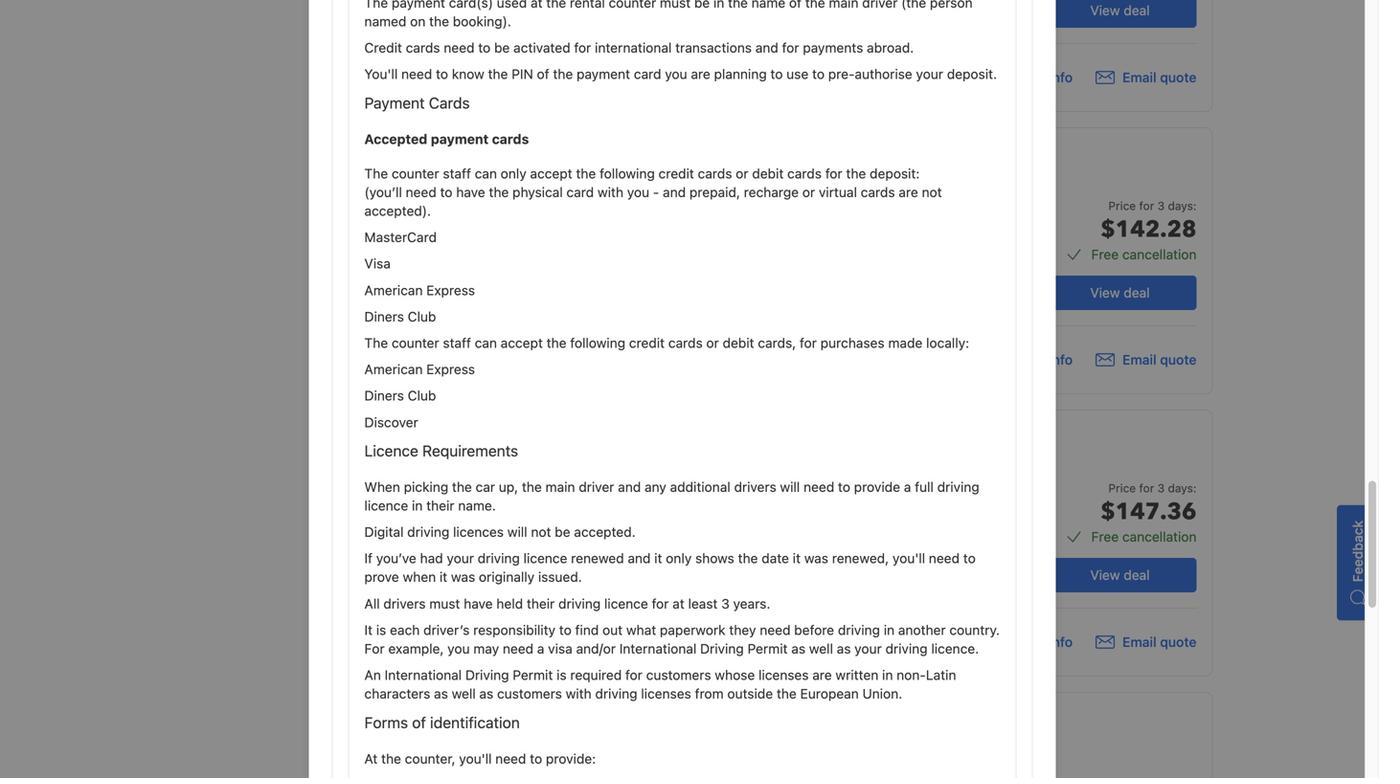 Task type: vqa. For each thing, say whether or not it's contained in the screenshot.
fees).
no



Task type: describe. For each thing, give the bounding box(es) containing it.
name.
[[458, 498, 496, 514]]

1 vertical spatial or
[[802, 184, 815, 200]]

view deal button for $147.36
[[1043, 558, 1197, 593]]

are inside 'an international driving permit is required for customers whose licenses are written in non-latin characters as well as customers with driving licenses from outside the european union.'
[[812, 668, 832, 683]]

0 vertical spatial or
[[736, 166, 749, 181]]

1 email quote from the top
[[1123, 69, 1197, 85]]

you inside the counter staff can only accept the following credit cards or debit cards for the deposit: (you'll need to have the physical card with you - and prepaid, recharge or virtual cards are not accepted).
[[627, 184, 649, 200]]

car
[[476, 479, 495, 495]]

to left know
[[436, 66, 448, 82]]

0 vertical spatial customers
[[646, 668, 711, 683]]

2 horizontal spatial you
[[665, 66, 687, 82]]

used
[[497, 0, 527, 10]]

(the
[[901, 0, 926, 10]]

view for $142.28
[[1090, 285, 1120, 301]]

driving right before
[[838, 622, 880, 638]]

automatic
[[890, 470, 953, 486]]

written
[[836, 668, 879, 683]]

0 vertical spatial your
[[916, 66, 943, 82]]

important info for $142.28
[[983, 352, 1073, 368]]

train
[[797, 556, 829, 572]]

out
[[602, 622, 623, 638]]

1 important info button from the top
[[956, 68, 1073, 87]]

main inside when picking the car up, the main driver and any additional drivers will need to provide a full driving licence in their name.
[[546, 479, 575, 495]]

in inside 'an international driving permit is required for customers whose licenses are written in non-latin characters as well as customers with driving licenses from outside the european union.'
[[882, 668, 893, 683]]

had
[[420, 551, 443, 567]]

activated
[[513, 40, 570, 56]]

important for $142.28
[[983, 352, 1045, 368]]

2 vertical spatial or
[[706, 335, 719, 351]]

person
[[930, 0, 973, 10]]

if you've had your driving licence renewed and it only shows the date it was renewed, you'll need to prove when it was originally issued.
[[364, 551, 976, 585]]

free cancellation for $147.36
[[1091, 529, 1197, 545]]

1 vertical spatial have
[[464, 596, 493, 612]]

originally
[[479, 570, 535, 585]]

in inside it is each driver's responsibility to find out what paperwork they need before driving in another country. for example, you may need a visa and/or international driving permit as well as your driving licence.
[[884, 622, 895, 638]]

0 horizontal spatial it
[[440, 570, 447, 585]]

1 vertical spatial payment
[[577, 66, 630, 82]]

cancellation for $147.36
[[1122, 529, 1197, 545]]

email quote button for $142.28
[[1096, 351, 1197, 370]]

product card group containing $142.28
[[513, 127, 1213, 395]]

your inside it is each driver's responsibility to find out what paperwork they need before driving in another country. for example, you may need a visa and/or international driving permit as well as your driving licence.
[[855, 641, 882, 657]]

need inside the counter staff can only accept the following credit cards or debit cards for the deposit: (you'll need to have the physical card with you - and prepaid, recharge or virtual cards are not accepted).
[[406, 184, 436, 200]]

international
[[595, 40, 672, 56]]

date
[[762, 551, 789, 567]]

know
[[452, 66, 484, 82]]

when picking the car up, the main driver and any additional drivers will need to provide a full driving licence in their name.
[[364, 479, 980, 514]]

of inside the payment card(s) used at the rental counter must be in the name of the main driver (the person named on the booking).
[[789, 0, 802, 10]]

non-
[[897, 668, 926, 683]]

1 view deal from the top
[[1090, 2, 1150, 18]]

shows
[[695, 551, 734, 567]]

recharge
[[744, 184, 799, 200]]

3 for $142.28
[[1158, 199, 1165, 213]]

forms of identification
[[364, 714, 520, 732]]

quote for $142.28
[[1160, 352, 1197, 368]]

product card group containing view deal
[[513, 0, 1213, 112]]

need inside if you've had your driving licence renewed and it only shows the date it was renewed, you'll need to prove when it was originally issued.
[[929, 551, 960, 567]]

1 diners from the top
[[364, 309, 404, 325]]

accepted.
[[574, 524, 636, 540]]

licence requirements
[[364, 442, 518, 460]]

5 for $147.36
[[721, 470, 729, 486]]

visa
[[548, 641, 572, 657]]

counter for only
[[392, 166, 439, 181]]

1 vertical spatial accept
[[501, 335, 543, 351]]

info for $142.28
[[1049, 352, 1073, 368]]

for inside the counter staff can only accept the following credit cards or debit cards for the deposit: (you'll need to have the physical card with you - and prepaid, recharge or virtual cards are not accepted).
[[825, 166, 843, 181]]

at
[[364, 751, 378, 767]]

permit inside it is each driver's responsibility to find out what paperwork they need before driving in another country. for example, you may need a visa and/or international driving permit as well as your driving licence.
[[748, 641, 788, 657]]

may
[[473, 641, 499, 657]]

1 vertical spatial you'll
[[459, 751, 492, 767]]

1 info from the top
[[1049, 69, 1073, 85]]

counter,
[[405, 751, 455, 767]]

have inside the counter staff can only accept the following credit cards or debit cards for the deposit: (you'll need to have the physical card with you - and prepaid, recharge or virtual cards are not accepted).
[[456, 184, 485, 200]]

0 vertical spatial was
[[804, 551, 828, 567]]

credit inside the counter staff can only accept the following credit cards or debit cards for the deposit: (you'll need to have the physical card with you - and prepaid, recharge or virtual cards are not accepted).
[[659, 166, 694, 181]]

licence inside when picking the car up, the main driver and any additional drivers will need to provide a full driving licence in their name.
[[364, 498, 408, 514]]

digital
[[364, 524, 404, 540]]

supplied by avis image
[[530, 346, 590, 374]]

supplied by sixt image
[[530, 628, 590, 657]]

abroad.
[[867, 40, 914, 56]]

rome
[[698, 556, 734, 572]]

2 american from the top
[[364, 362, 423, 377]]

1 vertical spatial debit
[[723, 335, 754, 351]]

cards
[[429, 94, 470, 112]]

physical
[[513, 184, 563, 200]]

info for $147.36
[[1049, 634, 1073, 650]]

1 horizontal spatial of
[[537, 66, 549, 82]]

as up "forms of identification" on the bottom of the page
[[434, 686, 448, 702]]

all
[[364, 596, 380, 612]]

deal for $147.36
[[1124, 567, 1150, 583]]

email quote for $142.28
[[1123, 352, 1197, 368]]

you inside it is each driver's responsibility to find out what paperwork they need before driving in another country. for example, you may need a visa and/or international driving permit as well as your driving licence.
[[448, 641, 470, 657]]

are inside the counter staff can only accept the following credit cards or debit cards for the deposit: (you'll need to have the physical card with you - and prepaid, recharge or virtual cards are not accepted).
[[899, 184, 918, 200]]

and inside if you've had your driving licence renewed and it only shows the date it was renewed, you'll need to prove when it was originally issued.
[[628, 551, 651, 567]]

free cancellation for $142.28
[[1091, 247, 1197, 262]]

1 vertical spatial credit
[[629, 335, 665, 351]]

an international driving permit is required for customers whose licenses are written in non-latin characters as well as customers with driving licenses from outside the european union.
[[364, 668, 956, 702]]

accepted
[[364, 131, 427, 147]]

renewed
[[571, 551, 624, 567]]

at the counter, you'll need to provide:
[[364, 751, 596, 767]]

for up use in the top right of the page
[[782, 40, 799, 56]]

days: for $142.28
[[1168, 199, 1197, 213]]

the payment card(s) used at the rental counter must be in the name of the main driver (the person named on the booking).
[[364, 0, 973, 29]]

international inside it is each driver's responsibility to find out what paperwork they need before driving in another country. for example, you may need a visa and/or international driving permit as well as your driving licence.
[[619, 641, 697, 657]]

can for only
[[475, 166, 497, 181]]

european
[[800, 686, 859, 702]]

provide:
[[546, 751, 596, 767]]

view for $147.36
[[1090, 567, 1120, 583]]

and inside the counter staff can only accept the following credit cards or debit cards for the deposit: (you'll need to have the physical card with you - and prepaid, recharge or virtual cards are not accepted).
[[663, 184, 686, 200]]

booking).
[[453, 13, 511, 29]]

payment
[[364, 94, 425, 112]]

find
[[575, 622, 599, 638]]

the inside if you've had your driving licence renewed and it only shows the date it was renewed, you'll need to prove when it was originally issued.
[[738, 551, 758, 567]]

to down booking).
[[478, 40, 491, 56]]

card(s)
[[449, 0, 493, 10]]

driving down another at the bottom of page
[[885, 641, 928, 657]]

driving up find
[[558, 596, 601, 612]]

$142.28
[[1101, 214, 1197, 246]]

cancellation for $142.28
[[1122, 247, 1197, 262]]

latin
[[926, 668, 956, 683]]

and inside when picking the car up, the main driver and any additional drivers will need to provide a full driving licence in their name.
[[618, 479, 641, 495]]

when
[[403, 570, 436, 585]]

additional
[[670, 479, 731, 495]]

least
[[688, 596, 718, 612]]

not inside the counter staff can only accept the following credit cards or debit cards for the deposit: (you'll need to have the physical card with you - and prepaid, recharge or virtual cards are not accepted).
[[922, 184, 942, 200]]

cards up the physical
[[492, 131, 529, 147]]

1 view deal button from the top
[[1043, 0, 1197, 28]]

years.
[[733, 596, 770, 612]]

can for accept
[[475, 335, 497, 351]]

1 important info from the top
[[983, 69, 1073, 85]]

2 horizontal spatial it
[[793, 551, 801, 567]]

in inside the payment card(s) used at the rental counter must be in the name of the main driver (the person named on the booking).
[[713, 0, 724, 10]]

driving inside if you've had your driving licence renewed and it only shows the date it was renewed, you'll need to prove when it was originally issued.
[[478, 551, 520, 567]]

for up supplied by key'n go by goldcar image
[[574, 40, 591, 56]]

example,
[[388, 641, 444, 657]]

deposit:
[[870, 166, 920, 181]]

identification
[[430, 714, 520, 732]]

0 horizontal spatial licenses
[[641, 686, 691, 702]]

1 vertical spatial following
[[570, 335, 625, 351]]

only inside if you've had your driving licence renewed and it only shows the date it was renewed, you'll need to prove when it was originally issued.
[[666, 551, 692, 567]]

1 diners club from the top
[[364, 309, 436, 325]]

- inside button
[[738, 556, 744, 572]]

accept inside the counter staff can only accept the following credit cards or debit cards for the deposit: (you'll need to have the physical card with you - and prepaid, recharge or virtual cards are not accepted).
[[530, 166, 572, 181]]

1 vertical spatial customers
[[497, 686, 562, 702]]

prove
[[364, 570, 399, 585]]

cards down deposit:
[[861, 184, 895, 200]]

staff for only
[[443, 166, 471, 181]]

1 view from the top
[[1090, 2, 1120, 18]]

price for $142.28
[[1109, 199, 1136, 213]]

station
[[832, 556, 878, 572]]

0 vertical spatial card
[[634, 66, 661, 82]]

planning
[[714, 66, 767, 82]]

permit inside 'an international driving permit is required for customers whose licenses are written in non-latin characters as well as customers with driving licenses from outside the european union.'
[[513, 668, 553, 683]]

made
[[888, 335, 923, 351]]

and/or
[[576, 641, 616, 657]]

important info button for $142.28
[[956, 351, 1073, 370]]

outside
[[727, 686, 773, 702]]

cards up prepaid,
[[698, 166, 732, 181]]

driver's
[[423, 622, 470, 638]]

2 express from the top
[[426, 362, 475, 377]]

discover
[[364, 414, 418, 430]]

rome - termini train station button
[[698, 556, 878, 572]]

price for 3 days: $142.28
[[1101, 199, 1197, 246]]

for
[[364, 641, 385, 657]]

need down identification
[[495, 751, 526, 767]]

payment for cards
[[431, 131, 489, 147]]

seats for $147.36
[[733, 470, 766, 486]]

held
[[496, 596, 523, 612]]

view deal for $147.36
[[1090, 567, 1150, 583]]

to left use in the top right of the page
[[770, 66, 783, 82]]

you'll need to know the pin of the payment card you are planning to use to pre-authorise your deposit.
[[364, 66, 997, 82]]

(you'll
[[364, 184, 402, 200]]

only inside the counter staff can only accept the following credit cards or debit cards for the deposit: (you'll need to have the physical card with you - and prepaid, recharge or virtual cards are not accepted).
[[501, 166, 526, 181]]

1 horizontal spatial licenses
[[759, 668, 809, 683]]

credit cards need to be activated for international transactions and for payments abroad.
[[364, 40, 914, 56]]

characters
[[364, 686, 430, 702]]

1 horizontal spatial at
[[673, 596, 685, 612]]

1 horizontal spatial it
[[654, 551, 662, 567]]

cards left cards,
[[668, 335, 703, 351]]

0 horizontal spatial are
[[691, 66, 710, 82]]

need up know
[[444, 40, 475, 56]]

to inside it is each driver's responsibility to find out what paperwork they need before driving in another country. for example, you may need a visa and/or international driving permit as well as your driving licence.
[[559, 622, 572, 638]]

1 vertical spatial must
[[429, 596, 460, 612]]

cards down on
[[406, 40, 440, 56]]

driver inside when picking the car up, the main driver and any additional drivers will need to provide a full driving licence in their name.
[[579, 479, 614, 495]]

the counter staff can only accept the following credit cards or debit cards for the deposit: (you'll need to have the physical card with you - and prepaid, recharge or virtual cards are not accepted).
[[364, 166, 942, 219]]

the counter staff can accept the following credit cards or debit cards, for purchases made locally:
[[364, 335, 969, 351]]

1 vertical spatial drivers
[[383, 596, 426, 612]]

important for $147.36
[[983, 634, 1045, 650]]

need down responsibility
[[503, 641, 534, 657]]

cards,
[[758, 335, 796, 351]]

deal for $142.28
[[1124, 285, 1150, 301]]



Task type: locate. For each thing, give the bounding box(es) containing it.
2 staff from the top
[[443, 335, 471, 351]]

2 vertical spatial email
[[1123, 634, 1157, 650]]

are up european
[[812, 668, 832, 683]]

1 express from the top
[[426, 282, 475, 298]]

if
[[364, 551, 373, 567]]

licences
[[453, 524, 504, 540]]

can inside the counter staff can only accept the following credit cards or debit cards for the deposit: (you'll need to have the physical card with you - and prepaid, recharge or virtual cards are not accepted).
[[475, 166, 497, 181]]

must
[[660, 0, 691, 10], [429, 596, 460, 612]]

1 5 from the top
[[721, 187, 729, 203]]

2 club from the top
[[408, 388, 436, 404]]

payment up on
[[392, 0, 445, 10]]

email quote for $147.36
[[1123, 634, 1197, 650]]

in up transactions in the top of the page
[[713, 0, 724, 10]]

1 vertical spatial free cancellation
[[1091, 529, 1197, 545]]

your up written in the bottom of the page
[[855, 641, 882, 657]]

counter up the (you'll
[[392, 166, 439, 181]]

diners up discover
[[364, 388, 404, 404]]

0 vertical spatial staff
[[443, 166, 471, 181]]

3 inside the price for 3 days: $147.36
[[1158, 482, 1165, 495]]

the
[[364, 0, 388, 10], [364, 166, 388, 181], [364, 335, 388, 351]]

1 days: from the top
[[1168, 199, 1197, 213]]

diners club up discover
[[364, 388, 436, 404]]

price
[[1109, 199, 1136, 213], [1109, 482, 1136, 495]]

for right required
[[625, 668, 643, 683]]

purchases
[[820, 335, 885, 351]]

days: inside the price for 3 days: $142.28
[[1168, 199, 1197, 213]]

well inside it is each driver's responsibility to find out what paperwork they need before driving in another country. for example, you may need a visa and/or international driving permit as well as your driving licence.
[[809, 641, 833, 657]]

american express up discover
[[364, 362, 475, 377]]

3 view deal from the top
[[1090, 567, 1150, 583]]

are down transactions in the top of the page
[[691, 66, 710, 82]]

1 seats from the top
[[733, 187, 766, 203]]

1 vertical spatial email quote
[[1123, 352, 1197, 368]]

quote
[[1160, 69, 1197, 85], [1160, 352, 1197, 368], [1160, 634, 1197, 650]]

to right use in the top right of the page
[[812, 66, 825, 82]]

4 product card group from the top
[[513, 692, 1213, 779]]

driving right full
[[937, 479, 980, 495]]

3 up '$142.28'
[[1158, 199, 1165, 213]]

1 vertical spatial their
[[527, 596, 555, 612]]

price for $147.36
[[1109, 482, 1136, 495]]

debit inside the counter staff can only accept the following credit cards or debit cards for the deposit: (you'll need to have the physical card with you - and prepaid, recharge or virtual cards are not accepted).
[[752, 166, 784, 181]]

for up virtual
[[825, 166, 843, 181]]

1 cancellation from the top
[[1122, 247, 1197, 262]]

driving
[[937, 479, 980, 495], [407, 524, 449, 540], [478, 551, 520, 567], [558, 596, 601, 612], [838, 622, 880, 638], [885, 641, 928, 657], [595, 686, 637, 702]]

2 horizontal spatial licence
[[604, 596, 648, 612]]

country.
[[950, 622, 1000, 638]]

are
[[691, 66, 710, 82], [899, 184, 918, 200], [812, 668, 832, 683]]

or left virtual
[[802, 184, 815, 200]]

american
[[364, 282, 423, 298], [364, 362, 423, 377]]

be up transactions in the top of the page
[[694, 0, 710, 10]]

express down mastercard
[[426, 282, 475, 298]]

as up identification
[[479, 686, 493, 702]]

days: for $147.36
[[1168, 482, 1197, 495]]

their right held
[[527, 596, 555, 612]]

0 horizontal spatial only
[[501, 166, 526, 181]]

the up named
[[364, 0, 388, 10]]

0 vertical spatial licenses
[[759, 668, 809, 683]]

name
[[752, 0, 786, 10]]

licence up out
[[604, 596, 648, 612]]

driving
[[700, 641, 744, 657], [465, 668, 509, 683]]

2 5 seats from the top
[[721, 470, 766, 486]]

1 vertical spatial be
[[494, 40, 510, 56]]

email
[[1123, 69, 1157, 85], [1123, 352, 1157, 368], [1123, 634, 1157, 650]]

staff for accept
[[443, 335, 471, 351]]

0 vertical spatial diners
[[364, 309, 404, 325]]

0 vertical spatial days:
[[1168, 199, 1197, 213]]

driver inside the payment card(s) used at the rental counter must be in the name of the main driver (the person named on the booking).
[[862, 0, 898, 10]]

the inside the counter staff can only accept the following credit cards or debit cards for the deposit: (you'll need to have the physical card with you - and prepaid, recharge or virtual cards are not accepted).
[[364, 166, 388, 181]]

need up accepted).
[[406, 184, 436, 200]]

1 vertical spatial was
[[451, 570, 475, 585]]

2 vertical spatial email quote button
[[1096, 633, 1197, 652]]

1 club from the top
[[408, 309, 436, 325]]

1 american from the top
[[364, 282, 423, 298]]

5 seats
[[721, 187, 766, 203], [721, 470, 766, 486]]

0 vertical spatial american express
[[364, 282, 475, 298]]

the for the counter staff can only accept the following credit cards or debit cards for the deposit: (you'll need to have the physical card with you - and prepaid, recharge or virtual cards are not accepted).
[[364, 166, 388, 181]]

1 email quote button from the top
[[1096, 68, 1197, 87]]

manual
[[890, 187, 935, 203]]

payment inside the payment card(s) used at the rental counter must be in the name of the main driver (the person named on the booking).
[[392, 0, 445, 10]]

0 horizontal spatial well
[[452, 686, 476, 702]]

0 horizontal spatial their
[[426, 498, 454, 514]]

driving inside when picking the car up, the main driver and any additional drivers will need to provide a full driving licence in their name.
[[937, 479, 980, 495]]

must up the driver's
[[429, 596, 460, 612]]

5 down 'compact'
[[721, 187, 729, 203]]

2 deal from the top
[[1124, 285, 1150, 301]]

1 horizontal spatial was
[[804, 551, 828, 567]]

have left held
[[464, 596, 493, 612]]

not up the issued.
[[531, 524, 551, 540]]

1 free cancellation from the top
[[1091, 247, 1197, 262]]

1 vertical spatial only
[[666, 551, 692, 567]]

1 vertical spatial 5 seats
[[721, 470, 766, 486]]

counter for accept
[[392, 335, 439, 351]]

-
[[653, 184, 659, 200], [738, 556, 744, 572]]

$147.36
[[1101, 497, 1197, 528]]

days: inside the price for 3 days: $147.36
[[1168, 482, 1197, 495]]

0 horizontal spatial drivers
[[383, 596, 426, 612]]

3 quote from the top
[[1160, 634, 1197, 650]]

0 vertical spatial -
[[653, 184, 659, 200]]

seats for $142.28
[[733, 187, 766, 203]]

5 seats for $147.36
[[721, 470, 766, 486]]

2 important info button from the top
[[956, 351, 1073, 370]]

email quote
[[1123, 69, 1197, 85], [1123, 352, 1197, 368], [1123, 634, 1197, 650]]

payments
[[803, 40, 863, 56]]

2 days: from the top
[[1168, 482, 1197, 495]]

your inside if you've had your driving licence renewed and it only shows the date it was renewed, you'll need to prove when it was originally issued.
[[447, 551, 474, 567]]

you
[[665, 66, 687, 82], [627, 184, 649, 200], [448, 641, 470, 657]]

3 important info from the top
[[983, 634, 1073, 650]]

5 seats for $142.28
[[721, 187, 766, 203]]

1 vertical spatial email
[[1123, 352, 1157, 368]]

2 quote from the top
[[1160, 352, 1197, 368]]

2 diners club from the top
[[364, 388, 436, 404]]

of
[[789, 0, 802, 10], [537, 66, 549, 82], [412, 714, 426, 732]]

only up the physical
[[501, 166, 526, 181]]

the for the payment card(s) used at the rental counter must be in the name of the main driver (the person named on the booking).
[[364, 0, 388, 10]]

free down $147.36
[[1091, 529, 1119, 545]]

1 vertical spatial view deal
[[1090, 285, 1150, 301]]

you left prepaid,
[[627, 184, 649, 200]]

on
[[410, 13, 426, 29]]

your left the deposit.
[[916, 66, 943, 82]]

1 vertical spatial a
[[537, 641, 544, 657]]

permit down 'visa'
[[513, 668, 553, 683]]

is inside 'an international driving permit is required for customers whose licenses are written in non-latin characters as well as customers with driving licenses from outside the european union.'
[[557, 668, 567, 683]]

2 the from the top
[[364, 166, 388, 181]]

the inside the payment card(s) used at the rental counter must be in the name of the main driver (the person named on the booking).
[[364, 0, 388, 10]]

the up the (you'll
[[364, 166, 388, 181]]

customers
[[646, 668, 711, 683], [497, 686, 562, 702]]

international
[[619, 641, 697, 657], [385, 668, 462, 683]]

0 vertical spatial with
[[598, 184, 623, 200]]

an
[[364, 668, 381, 683]]

2 american express from the top
[[364, 362, 475, 377]]

their down picking
[[426, 498, 454, 514]]

cards up recharge
[[787, 166, 822, 181]]

1 free from the top
[[1091, 247, 1119, 262]]

1 product card group from the top
[[513, 0, 1213, 112]]

for inside 'an international driving permit is required for customers whose licenses are written in non-latin characters as well as customers with driving licenses from outside the european union.'
[[625, 668, 643, 683]]

1 vertical spatial the
[[364, 166, 388, 181]]

pre-
[[828, 66, 855, 82]]

2 seats from the top
[[733, 470, 766, 486]]

0 horizontal spatial licence
[[364, 498, 408, 514]]

cancellation down $147.36
[[1122, 529, 1197, 545]]

1 horizontal spatial you'll
[[893, 551, 925, 567]]

for inside the price for 3 days: $142.28
[[1139, 199, 1154, 213]]

0 vertical spatial have
[[456, 184, 485, 200]]

transactions
[[675, 40, 752, 56]]

need up "payment cards"
[[401, 66, 432, 82]]

- right rome
[[738, 556, 744, 572]]

driving inside 'an international driving permit is required for customers whose licenses are written in non-latin characters as well as customers with driving licenses from outside the european union.'
[[465, 668, 509, 683]]

need right they
[[760, 622, 791, 638]]

american express down visa
[[364, 282, 475, 298]]

supplied by key'n go by goldcar image
[[530, 63, 590, 92]]

licence down when at the bottom left of the page
[[364, 498, 408, 514]]

a inside it is each driver's responsibility to find out what paperwork they need before driving in another country. for example, you may need a visa and/or international driving permit as well as your driving licence.
[[537, 641, 544, 657]]

when
[[364, 479, 400, 495]]

for right cards,
[[800, 335, 817, 351]]

2 diners from the top
[[364, 388, 404, 404]]

up,
[[499, 479, 518, 495]]

will inside when picking the car up, the main driver and any additional drivers will need to provide a full driving licence in their name.
[[780, 479, 800, 495]]

counter inside the counter staff can only accept the following credit cards or debit cards for the deposit: (you'll need to have the physical card with you - and prepaid, recharge or virtual cards are not accepted).
[[392, 166, 439, 181]]

0 vertical spatial you
[[665, 66, 687, 82]]

3 important from the top
[[983, 634, 1045, 650]]

2 vertical spatial view
[[1090, 567, 1120, 583]]

0 horizontal spatial driver
[[579, 479, 614, 495]]

2 view deal button from the top
[[1043, 276, 1197, 310]]

1 horizontal spatial their
[[527, 596, 555, 612]]

1 horizontal spatial -
[[738, 556, 744, 572]]

requirements
[[422, 442, 518, 460]]

important info button for $147.36
[[956, 633, 1073, 652]]

well up identification
[[452, 686, 476, 702]]

debit left cards,
[[723, 335, 754, 351]]

0 horizontal spatial of
[[412, 714, 426, 732]]

2 vertical spatial of
[[412, 714, 426, 732]]

main right up,
[[546, 479, 575, 495]]

main up "payments"
[[829, 0, 859, 10]]

1 american express from the top
[[364, 282, 475, 298]]

2 vertical spatial view deal button
[[1043, 558, 1197, 593]]

staff
[[443, 166, 471, 181], [443, 335, 471, 351]]

well down before
[[809, 641, 833, 657]]

days: up '$142.28'
[[1168, 199, 1197, 213]]

2 cancellation from the top
[[1122, 529, 1197, 545]]

it is each driver's responsibility to find out what paperwork they need before driving in another country. for example, you may need a visa and/or international driving permit as well as your driving licence.
[[364, 622, 1000, 657]]

have
[[456, 184, 485, 200], [464, 596, 493, 612]]

1 horizontal spatial you
[[627, 184, 649, 200]]

a left 'visa'
[[537, 641, 544, 657]]

to inside when picking the car up, the main driver and any additional drivers will need to provide a full driving licence in their name.
[[838, 479, 850, 495]]

main inside the payment card(s) used at the rental counter must be in the name of the main driver (the person named on the booking).
[[829, 0, 859, 10]]

2 can from the top
[[475, 335, 497, 351]]

1 horizontal spatial with
[[598, 184, 623, 200]]

seats
[[733, 187, 766, 203], [733, 470, 766, 486]]

international inside 'an international driving permit is required for customers whose licenses are written in non-latin characters as well as customers with driving licenses from outside the european union.'
[[385, 668, 462, 683]]

1 5 seats from the top
[[721, 187, 766, 203]]

1 vertical spatial info
[[1049, 352, 1073, 368]]

2 product card group from the top
[[513, 127, 1213, 395]]

1 horizontal spatial be
[[555, 524, 570, 540]]

you down the credit cards need to be activated for international transactions and for payments abroad.
[[665, 66, 687, 82]]

is
[[376, 622, 386, 638], [557, 668, 567, 683]]

in inside when picking the car up, the main driver and any additional drivers will need to provide a full driving licence in their name.
[[412, 498, 423, 514]]

a inside when picking the car up, the main driver and any additional drivers will need to provide a full driving licence in their name.
[[904, 479, 911, 495]]

1 can from the top
[[475, 166, 497, 181]]

0 vertical spatial only
[[501, 166, 526, 181]]

0 vertical spatial diners club
[[364, 309, 436, 325]]

2 vertical spatial 3
[[721, 596, 730, 612]]

it down the "had"
[[440, 570, 447, 585]]

0 vertical spatial important
[[983, 69, 1045, 85]]

3 inside the price for 3 days: $142.28
[[1158, 199, 1165, 213]]

price inside the price for 3 days: $142.28
[[1109, 199, 1136, 213]]

your right the "had"
[[447, 551, 474, 567]]

licence
[[364, 442, 418, 460]]

licenses up outside
[[759, 668, 809, 683]]

to
[[478, 40, 491, 56], [436, 66, 448, 82], [770, 66, 783, 82], [812, 66, 825, 82], [440, 184, 453, 200], [838, 479, 850, 495], [963, 551, 976, 567], [559, 622, 572, 638], [530, 751, 542, 767]]

info
[[1049, 69, 1073, 85], [1049, 352, 1073, 368], [1049, 634, 1073, 650]]

driving inside it is each driver's responsibility to find out what paperwork they need before driving in another country. for example, you may need a visa and/or international driving permit as well as your driving licence.
[[700, 641, 744, 657]]

1 horizontal spatial permit
[[748, 641, 788, 657]]

view deal button
[[1043, 0, 1197, 28], [1043, 276, 1197, 310], [1043, 558, 1197, 593]]

- left prepaid,
[[653, 184, 659, 200]]

0 vertical spatial be
[[694, 0, 710, 10]]

0 vertical spatial payment
[[392, 0, 445, 10]]

days: up $147.36
[[1168, 482, 1197, 495]]

1 horizontal spatial drivers
[[734, 479, 776, 495]]

view deal
[[1090, 2, 1150, 18], [1090, 285, 1150, 301], [1090, 567, 1150, 583]]

3 view from the top
[[1090, 567, 1120, 583]]

0 vertical spatial seats
[[733, 187, 766, 203]]

0 vertical spatial their
[[426, 498, 454, 514]]

2 vertical spatial be
[[555, 524, 570, 540]]

paperwork
[[660, 622, 726, 638]]

3 email quote button from the top
[[1096, 633, 1197, 652]]

accepted payment cards
[[364, 131, 529, 147]]

product card group
[[513, 0, 1213, 112], [513, 127, 1213, 395], [513, 410, 1213, 677], [513, 692, 1213, 779]]

3 info from the top
[[1049, 634, 1073, 650]]

is right it
[[376, 622, 386, 638]]

at inside the payment card(s) used at the rental counter must be in the name of the main driver (the person named on the booking).
[[531, 0, 543, 10]]

important info for $147.36
[[983, 634, 1073, 650]]

visa
[[364, 256, 391, 272]]

seats down 'compact'
[[733, 187, 766, 203]]

to inside the counter staff can only accept the following credit cards or debit cards for the deposit: (you'll need to have the physical card with you - and prepaid, recharge or virtual cards are not accepted).
[[440, 184, 453, 200]]

any
[[645, 479, 666, 495]]

0 vertical spatial international
[[619, 641, 697, 657]]

0 horizontal spatial at
[[531, 0, 543, 10]]

1 horizontal spatial international
[[619, 641, 697, 657]]

0 vertical spatial can
[[475, 166, 497, 181]]

1 vertical spatial free
[[1091, 529, 1119, 545]]

email for $142.28
[[1123, 352, 1157, 368]]

1 price from the top
[[1109, 199, 1136, 213]]

5 seats down 'compact'
[[721, 187, 766, 203]]

3 email from the top
[[1123, 634, 1157, 650]]

0 vertical spatial permit
[[748, 641, 788, 657]]

free cancellation down $147.36
[[1091, 529, 1197, 545]]

3 email quote from the top
[[1123, 634, 1197, 650]]

american down visa
[[364, 282, 423, 298]]

2 email quote button from the top
[[1096, 351, 1197, 370]]

to inside if you've had your driving licence renewed and it only shows the date it was renewed, you'll need to prove when it was originally issued.
[[963, 551, 976, 567]]

with inside the counter staff can only accept the following credit cards or debit cards for the deposit: (you'll need to have the physical card with you - and prepaid, recharge or virtual cards are not accepted).
[[598, 184, 623, 200]]

well
[[809, 641, 833, 657], [452, 686, 476, 702]]

driving up the "had"
[[407, 524, 449, 540]]

digital driving licences will not be accepted.
[[364, 524, 636, 540]]

0 vertical spatial must
[[660, 0, 691, 10]]

permit
[[748, 641, 788, 657], [513, 668, 553, 683]]

compact
[[698, 144, 781, 170]]

1 quote from the top
[[1160, 69, 1197, 85]]

driving down they
[[700, 641, 744, 657]]

3 view deal button from the top
[[1043, 558, 1197, 593]]

in
[[713, 0, 724, 10], [412, 498, 423, 514], [884, 622, 895, 638], [882, 668, 893, 683]]

0 horizontal spatial you'll
[[459, 751, 492, 767]]

the inside 'an international driving permit is required for customers whose licenses are written in non-latin characters as well as customers with driving licenses from outside the european union.'
[[777, 686, 797, 702]]

2 view deal from the top
[[1090, 285, 1150, 301]]

0 horizontal spatial will
[[507, 524, 527, 540]]

well inside 'an international driving permit is required for customers whose licenses are written in non-latin characters as well as customers with driving licenses from outside the european union.'
[[452, 686, 476, 702]]

locally:
[[926, 335, 969, 351]]

email quote button for $147.36
[[1096, 633, 1197, 652]]

3 deal from the top
[[1124, 567, 1150, 583]]

with
[[598, 184, 623, 200], [566, 686, 592, 702]]

1 staff from the top
[[443, 166, 471, 181]]

2 email quote from the top
[[1123, 352, 1197, 368]]

0 vertical spatial credit
[[659, 166, 694, 181]]

as up written in the bottom of the page
[[837, 641, 851, 657]]

is inside it is each driver's responsibility to find out what paperwork they need before driving in another country. for example, you may need a visa and/or international driving permit as well as your driving licence.
[[376, 622, 386, 638]]

product card group containing $147.36
[[513, 410, 1213, 677]]

quote for $147.36
[[1160, 634, 1197, 650]]

it left shows
[[654, 551, 662, 567]]

as down before
[[791, 641, 806, 657]]

0 horizontal spatial international
[[385, 668, 462, 683]]

payment for card(s)
[[392, 0, 445, 10]]

1 important from the top
[[983, 69, 1045, 85]]

2 5 from the top
[[721, 470, 729, 486]]

have down accepted payment cards on the left top of page
[[456, 184, 485, 200]]

customers up from
[[646, 668, 711, 683]]

price for 3 days: $147.36
[[1101, 482, 1197, 528]]

view deal for $142.28
[[1090, 285, 1150, 301]]

international down example,
[[385, 668, 462, 683]]

you'll right renewed,
[[893, 551, 925, 567]]

the for the counter staff can accept the following credit cards or debit cards, for purchases made locally:
[[364, 335, 388, 351]]

2 view from the top
[[1090, 285, 1120, 301]]

another
[[898, 622, 946, 638]]

free cancellation down '$142.28'
[[1091, 247, 1197, 262]]

drivers
[[734, 479, 776, 495], [383, 596, 426, 612]]

2 price from the top
[[1109, 482, 1136, 495]]

card inside the counter staff can only accept the following credit cards or debit cards for the deposit: (you'll need to have the physical card with you - and prepaid, recharge or virtual cards are not accepted).
[[567, 184, 594, 200]]

0 horizontal spatial be
[[494, 40, 510, 56]]

0 vertical spatial driving
[[700, 641, 744, 657]]

0 vertical spatial cancellation
[[1122, 247, 1197, 262]]

1 horizontal spatial or
[[736, 166, 749, 181]]

1 vertical spatial -
[[738, 556, 744, 572]]

2 important from the top
[[983, 352, 1045, 368]]

1 vertical spatial permit
[[513, 668, 553, 683]]

2 important info from the top
[[983, 352, 1073, 368]]

2 free from the top
[[1091, 529, 1119, 545]]

feedback
[[1350, 520, 1366, 582]]

1 the from the top
[[364, 0, 388, 10]]

and
[[755, 40, 778, 56], [663, 184, 686, 200], [618, 479, 641, 495], [628, 551, 651, 567]]

following inside the counter staff can only accept the following credit cards or debit cards for the deposit: (you'll need to have the physical card with you - and prepaid, recharge or virtual cards are not accepted).
[[600, 166, 655, 181]]

debit up recharge
[[752, 166, 784, 181]]

cancellation down '$142.28'
[[1122, 247, 1197, 262]]

5
[[721, 187, 729, 203], [721, 470, 729, 486]]

their inside when picking the car up, the main driver and any additional drivers will need to provide a full driving licence in their name.
[[426, 498, 454, 514]]

you've
[[376, 551, 416, 567]]

3 for $147.36
[[1158, 482, 1165, 495]]

counter up international
[[609, 0, 656, 10]]

rental
[[570, 0, 605, 10]]

5 seats up shows
[[721, 470, 766, 486]]

or up prepaid,
[[736, 166, 749, 181]]

their
[[426, 498, 454, 514], [527, 596, 555, 612]]

3 product card group from the top
[[513, 410, 1213, 677]]

1 horizontal spatial a
[[904, 479, 911, 495]]

drivers inside when picking the car up, the main driver and any additional drivers will need to provide a full driving licence in their name.
[[734, 479, 776, 495]]

for up $147.36
[[1139, 482, 1154, 495]]

picking
[[404, 479, 448, 495]]

3 right least
[[721, 596, 730, 612]]

0 vertical spatial view
[[1090, 2, 1120, 18]]

staff inside the counter staff can only accept the following credit cards or debit cards for the deposit: (you'll need to have the physical card with you - and prepaid, recharge or virtual cards are not accepted).
[[443, 166, 471, 181]]

1 vertical spatial can
[[475, 335, 497, 351]]

2 vertical spatial licence
[[604, 596, 648, 612]]

driving inside 'an international driving permit is required for customers whose licenses are written in non-latin characters as well as customers with driving licenses from outside the european union.'
[[595, 686, 637, 702]]

1 vertical spatial important info button
[[956, 351, 1073, 370]]

email for $147.36
[[1123, 634, 1157, 650]]

3 important info button from the top
[[956, 633, 1073, 652]]

0 vertical spatial email quote
[[1123, 69, 1197, 85]]

1 vertical spatial 3
[[1158, 482, 1165, 495]]

2 vertical spatial important info
[[983, 634, 1073, 650]]

0 vertical spatial at
[[531, 0, 543, 10]]

free down '$142.28'
[[1091, 247, 1119, 262]]

pin
[[512, 66, 533, 82]]

driving down may
[[465, 668, 509, 683]]

2 email from the top
[[1123, 352, 1157, 368]]

was left originally
[[451, 570, 475, 585]]

must up the credit cards need to be activated for international transactions and for payments abroad.
[[660, 0, 691, 10]]

0 horizontal spatial or
[[706, 335, 719, 351]]

0 horizontal spatial not
[[531, 524, 551, 540]]

price inside the price for 3 days: $147.36
[[1109, 482, 1136, 495]]

renewed,
[[832, 551, 889, 567]]

in up union. on the bottom of page
[[882, 668, 893, 683]]

free for $147.36
[[1091, 529, 1119, 545]]

your
[[916, 66, 943, 82], [447, 551, 474, 567], [855, 641, 882, 657]]

be left the accepted.
[[555, 524, 570, 540]]

0 vertical spatial driver
[[862, 0, 898, 10]]

be
[[694, 0, 710, 10], [494, 40, 510, 56], [555, 524, 570, 540]]

licence inside if you've had your driving licence renewed and it only shows the date it was renewed, you'll need to prove when it was originally issued.
[[524, 551, 567, 567]]

customers down 'visa'
[[497, 686, 562, 702]]

need inside when picking the car up, the main driver and any additional drivers will need to provide a full driving licence in their name.
[[804, 479, 834, 495]]

what
[[626, 622, 656, 638]]

must inside the payment card(s) used at the rental counter must be in the name of the main driver (the person named on the booking).
[[660, 0, 691, 10]]

0 horizontal spatial a
[[537, 641, 544, 657]]

1 vertical spatial days:
[[1168, 482, 1197, 495]]

licence
[[364, 498, 408, 514], [524, 551, 567, 567], [604, 596, 648, 612]]

to left provide in the right of the page
[[838, 479, 850, 495]]

free for $142.28
[[1091, 247, 1119, 262]]

2 info from the top
[[1049, 352, 1073, 368]]

5 for $142.28
[[721, 187, 729, 203]]

price up $147.36
[[1109, 482, 1136, 495]]

issued.
[[538, 570, 582, 585]]

0 vertical spatial main
[[829, 0, 859, 10]]

be inside the payment card(s) used at the rental counter must be in the name of the main driver (the person named on the booking).
[[694, 0, 710, 10]]

the down visa
[[364, 335, 388, 351]]

not
[[922, 184, 942, 200], [531, 524, 551, 540]]

1 horizontal spatial licence
[[524, 551, 567, 567]]

counter inside the payment card(s) used at the rental counter must be in the name of the main driver (the person named on the booking).
[[609, 0, 656, 10]]

for up what
[[652, 596, 669, 612]]

in down picking
[[412, 498, 423, 514]]

need left provide in the right of the page
[[804, 479, 834, 495]]

need down full
[[929, 551, 960, 567]]

before
[[794, 622, 834, 638]]

2 free cancellation from the top
[[1091, 529, 1197, 545]]

to left provide:
[[530, 751, 542, 767]]

virtual
[[819, 184, 857, 200]]

prepaid,
[[690, 184, 740, 200]]

view
[[1090, 2, 1120, 18], [1090, 285, 1120, 301], [1090, 567, 1120, 583]]

- inside the counter staff can only accept the following credit cards or debit cards for the deposit: (you'll need to have the physical card with you - and prepaid, recharge or virtual cards are not accepted).
[[653, 184, 659, 200]]

use
[[787, 66, 809, 82]]

and up planning
[[755, 40, 778, 56]]

for inside the price for 3 days: $147.36
[[1139, 482, 1154, 495]]

0 vertical spatial not
[[922, 184, 942, 200]]

1 vertical spatial driver
[[579, 479, 614, 495]]

view deal button for $142.28
[[1043, 276, 1197, 310]]

card down the credit cards need to be activated for international transactions and for payments abroad.
[[634, 66, 661, 82]]

you down the driver's
[[448, 641, 470, 657]]

1 vertical spatial with
[[566, 686, 592, 702]]

named
[[364, 13, 406, 29]]

american up discover
[[364, 362, 423, 377]]

3 the from the top
[[364, 335, 388, 351]]

you'll inside if you've had your driving licence renewed and it only shows the date it was renewed, you'll need to prove when it was originally issued.
[[893, 551, 925, 567]]

1 vertical spatial important info
[[983, 352, 1073, 368]]

1 email from the top
[[1123, 69, 1157, 85]]

important info
[[983, 69, 1073, 85], [983, 352, 1073, 368], [983, 634, 1073, 650]]

0 vertical spatial view deal button
[[1043, 0, 1197, 28]]

2 horizontal spatial your
[[916, 66, 943, 82]]

1 deal from the top
[[1124, 2, 1150, 18]]

with inside 'an international driving permit is required for customers whose licenses are written in non-latin characters as well as customers with driving licenses from outside the european union.'
[[566, 686, 592, 702]]

1 horizontal spatial must
[[660, 0, 691, 10]]



